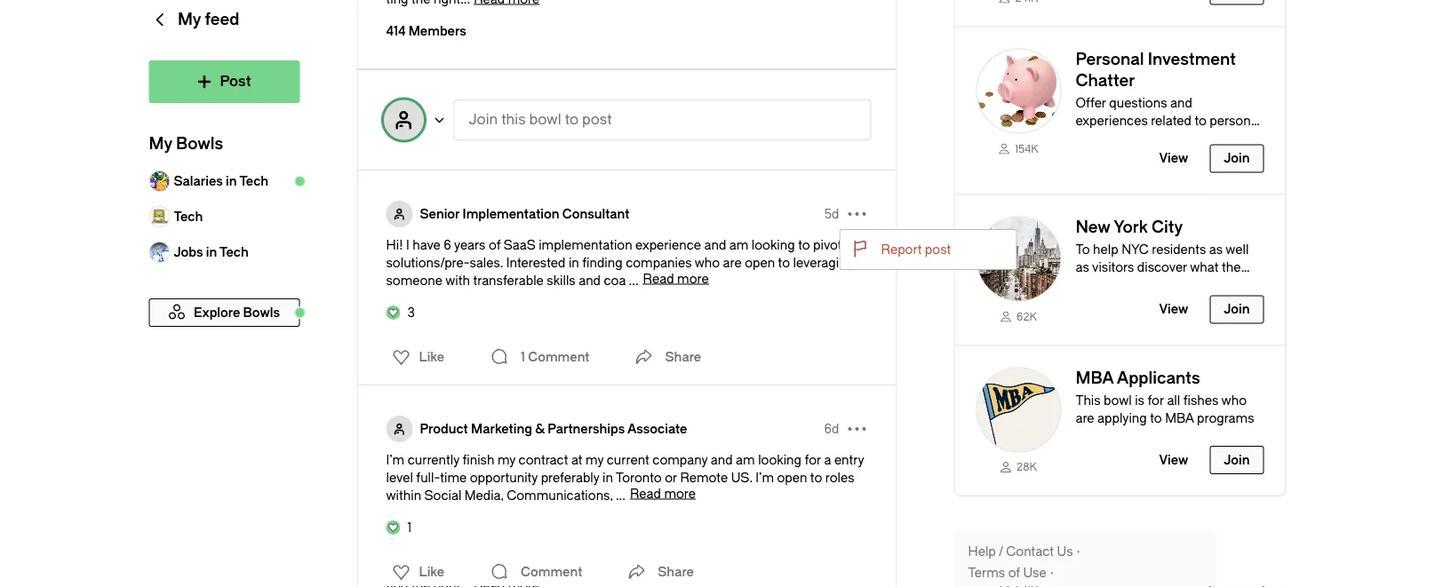 Task type: vqa. For each thing, say whether or not it's contained in the screenshot.
Guides "link"
no



Task type: locate. For each thing, give the bounding box(es) containing it.
to inside 'new york city to help nyc residents as well as visitors discover what the world's most popular city has to offer!'
[[1251, 278, 1263, 293]]

share inside dropdown button
[[666, 350, 702, 365]]

1 horizontal spatial for
[[1148, 394, 1165, 408]]

1 vertical spatial read more button
[[630, 487, 696, 501]]

to right has
[[1251, 278, 1263, 293]]

my up opportunity
[[498, 453, 516, 468]]

image for bowl image up '28k' "link"
[[977, 367, 1062, 453]]

0 horizontal spatial for
[[805, 453, 822, 468]]

jobs
[[174, 245, 203, 260]]

3 image for bowl image from the top
[[977, 367, 1062, 453]]

0 vertical spatial toogle identity image
[[383, 99, 425, 141]]

to inside personal investment chatter offer questions and experiences related to personal finance and investments
[[1195, 114, 1207, 128]]

0 horizontal spatial post
[[582, 112, 612, 128]]

join
[[469, 112, 498, 128]]

world's
[[1076, 278, 1118, 293]]

2 vertical spatial tech
[[220, 245, 249, 260]]

i'm right the us.
[[756, 471, 774, 485]]

0 vertical spatial of
[[489, 238, 501, 253]]

0 vertical spatial share
[[666, 350, 702, 365]]

0 vertical spatial bowl
[[530, 112, 562, 128]]

0 vertical spatial image for bowl image
[[977, 48, 1062, 134]]

my inside my feed link
[[178, 10, 201, 29]]

1 vertical spatial as
[[1076, 261, 1090, 275]]

0 horizontal spatial my
[[149, 135, 172, 153]]

image for bowl image up 62k link
[[977, 217, 1062, 302]]

1
[[521, 350, 526, 365], [408, 521, 412, 535]]

1 vertical spatial who
[[1222, 394, 1247, 408]]

read
[[643, 272, 675, 286], [630, 487, 661, 501]]

more down "or"
[[665, 487, 696, 501]]

toogle identity image
[[383, 99, 425, 141], [386, 416, 413, 443]]

read down toronto
[[630, 487, 661, 501]]

... right coa on the left
[[629, 273, 639, 288]]

1 horizontal spatial of
[[1009, 566, 1021, 581]]

bowl
[[530, 112, 562, 128], [1104, 394, 1132, 408]]

to right "pivot" on the top of page
[[846, 238, 858, 253]]

5d
[[825, 207, 840, 221]]

0 horizontal spatial my
[[498, 453, 516, 468]]

1 vertical spatial my
[[149, 135, 172, 153]]

in down implementation
[[569, 256, 580, 270]]

0 horizontal spatial mba
[[1076, 369, 1114, 387]]

1 vertical spatial bowl
[[1104, 394, 1132, 408]]

image for bowl image up 154k link
[[977, 48, 1062, 134]]

well
[[1226, 243, 1250, 257]]

1 like button from the top
[[382, 343, 450, 372]]

are inside hi! i have 6 years of saas implementation experience and am looking to pivot to solutions/pre-sales. interested in finding companies who are open to leveraging someone with transferable skills and coa ...
[[723, 256, 742, 270]]

1 horizontal spatial i'm
[[756, 471, 774, 485]]

more for who
[[678, 272, 709, 286]]

1 horizontal spatial ...
[[629, 273, 639, 288]]

as up 'what'
[[1210, 243, 1223, 257]]

i'm currently finish my contract at my current company and am looking for a entry level full-time opportunity preferably in toronto or remote us. i'm open to roles within social media, communications, ...
[[386, 453, 865, 503]]

share for who
[[666, 350, 702, 365]]

bowl up applying
[[1104, 394, 1132, 408]]

tech up jobs at the top left
[[174, 209, 203, 224]]

1 my from the left
[[498, 453, 516, 468]]

report post
[[882, 242, 952, 257]]

mba up this
[[1076, 369, 1114, 387]]

post inside button
[[582, 112, 612, 128]]

1 horizontal spatial are
[[1076, 411, 1095, 426]]

coa
[[604, 273, 626, 288]]

1 for 1 comment
[[521, 350, 526, 365]]

looking inside i'm currently finish my contract at my current company and am looking for a entry level full-time opportunity preferably in toronto or remote us. i'm open to roles within social media, communications, ...
[[759, 453, 802, 468]]

... inside hi! i have 6 years of saas implementation experience and am looking to pivot to solutions/pre-sales. interested in finding companies who are open to leveraging someone with transferable skills and coa ...
[[629, 273, 639, 288]]

0 horizontal spatial 1
[[408, 521, 412, 535]]

and up related
[[1171, 96, 1193, 111]]

open left the roles
[[777, 471, 808, 485]]

finish
[[463, 453, 495, 468]]

implementation
[[539, 238, 633, 253]]

0 vertical spatial comment
[[528, 350, 590, 365]]

at
[[572, 453, 583, 468]]

current
[[607, 453, 650, 468]]

terms of use link
[[969, 565, 1058, 582]]

2 like from the top
[[419, 565, 445, 580]]

0 vertical spatial my
[[178, 10, 201, 29]]

... down toronto
[[616, 489, 626, 503]]

toronto
[[616, 471, 662, 485]]

of inside hi! i have 6 years of saas implementation experience and am looking to pivot to solutions/pre-sales. interested in finding companies who are open to leveraging someone with transferable skills and coa ...
[[489, 238, 501, 253]]

my feed link
[[149, 0, 300, 60]]

image for bowl image
[[977, 48, 1062, 134], [977, 217, 1062, 302], [977, 367, 1062, 453]]

mba applicants this bowl is for all fishes who are applying to mba programs
[[1076, 369, 1255, 426]]

like down social
[[419, 565, 445, 580]]

like
[[419, 350, 445, 365], [419, 565, 445, 580]]

read more down companies
[[643, 272, 709, 286]]

image for bowl image for new york city
[[977, 217, 1062, 302]]

open inside i'm currently finish my contract at my current company and am looking for a entry level full-time opportunity preferably in toronto or remote us. i'm open to roles within social media, communications, ...
[[777, 471, 808, 485]]

mba down "all"
[[1166, 411, 1195, 426]]

0 horizontal spatial ...
[[616, 489, 626, 503]]

are right companies
[[723, 256, 742, 270]]

who up programs
[[1222, 394, 1247, 408]]

to inside button
[[565, 112, 579, 128]]

1 vertical spatial mba
[[1166, 411, 1195, 426]]

1 vertical spatial are
[[1076, 411, 1095, 426]]

0 vertical spatial are
[[723, 256, 742, 270]]

share for toronto
[[658, 565, 694, 580]]

1 horizontal spatial my
[[178, 10, 201, 29]]

1 horizontal spatial 1
[[521, 350, 526, 365]]

and down finding
[[579, 273, 601, 288]]

0 vertical spatial more
[[678, 272, 709, 286]]

like up product
[[419, 350, 445, 365]]

to inside i'm currently finish my contract at my current company and am looking for a entry level full-time opportunity preferably in toronto or remote us. i'm open to roles within social media, communications, ...
[[811, 471, 823, 485]]

62k link
[[977, 309, 1062, 324]]

are down this
[[1076, 411, 1095, 426]]

salaries
[[174, 174, 223, 188]]

1 horizontal spatial post
[[925, 242, 952, 257]]

bowl right this
[[530, 112, 562, 128]]

jobs in tech
[[174, 245, 249, 260]]

post right this
[[582, 112, 612, 128]]

looking for leveraging
[[752, 238, 795, 253]]

help / contact us terms of use
[[969, 545, 1074, 581]]

media,
[[465, 489, 504, 503]]

in right salaries
[[226, 174, 237, 188]]

1 vertical spatial for
[[805, 453, 822, 468]]

0 vertical spatial as
[[1210, 243, 1223, 257]]

and up remote
[[711, 453, 733, 468]]

feed
[[205, 10, 240, 29]]

... inside i'm currently finish my contract at my current company and am looking for a entry level full-time opportunity preferably in toronto or remote us. i'm open to roles within social media, communications, ...
[[616, 489, 626, 503]]

most
[[1121, 278, 1152, 293]]

read more button
[[643, 272, 709, 286], [630, 487, 696, 501]]

1 vertical spatial share
[[658, 565, 694, 580]]

of left use
[[1009, 566, 1021, 581]]

0 vertical spatial who
[[695, 256, 720, 270]]

1 vertical spatial looking
[[759, 453, 802, 468]]

full-
[[416, 471, 440, 485]]

post right report
[[925, 242, 952, 257]]

1 down within
[[408, 521, 412, 535]]

0 vertical spatial read more
[[643, 272, 709, 286]]

1 vertical spatial like button
[[382, 558, 450, 587]]

i'm up level
[[386, 453, 405, 468]]

my right at
[[586, 453, 604, 468]]

6d
[[825, 422, 840, 437]]

1 vertical spatial image for bowl image
[[977, 217, 1062, 302]]

read down companies
[[643, 272, 675, 286]]

am up the us.
[[736, 453, 755, 468]]

read more button down companies
[[643, 272, 709, 286]]

i'm
[[386, 453, 405, 468], [756, 471, 774, 485]]

finding
[[583, 256, 623, 270]]

contact
[[1007, 545, 1055, 559]]

who inside hi! i have 6 years of saas implementation experience and am looking to pivot to solutions/pre-sales. interested in finding companies who are open to leveraging someone with transferable skills and coa ...
[[695, 256, 720, 270]]

of for terms
[[1009, 566, 1021, 581]]

2 image for bowl image from the top
[[977, 217, 1062, 302]]

tech for salaries in tech
[[240, 174, 269, 188]]

/
[[999, 545, 1004, 559]]

6
[[444, 238, 452, 253]]

1 vertical spatial toogle identity image
[[386, 416, 413, 443]]

toogle identity image left product
[[386, 416, 413, 443]]

0 vertical spatial looking
[[752, 238, 795, 253]]

of inside help / contact us terms of use
[[1009, 566, 1021, 581]]

0 vertical spatial post
[[582, 112, 612, 128]]

personal investment chatter offer questions and experiences related to personal finance and investments
[[1076, 50, 1262, 146]]

my feed
[[178, 10, 240, 29]]

1 horizontal spatial bowl
[[1104, 394, 1132, 408]]

0 vertical spatial tech
[[240, 174, 269, 188]]

for right is
[[1148, 394, 1165, 408]]

1 vertical spatial post
[[925, 242, 952, 257]]

help
[[1094, 243, 1119, 257]]

looking left a
[[759, 453, 802, 468]]

1 vertical spatial more
[[665, 487, 696, 501]]

28k link
[[977, 460, 1062, 475]]

offer
[[1076, 96, 1107, 111]]

1 vertical spatial comment
[[521, 565, 583, 580]]

154k link
[[977, 141, 1062, 156]]

questions
[[1110, 96, 1168, 111]]

mba
[[1076, 369, 1114, 387], [1166, 411, 1195, 426]]

my left the bowls
[[149, 135, 172, 153]]

join this bowl to post
[[469, 112, 612, 128]]

share
[[666, 350, 702, 365], [658, 565, 694, 580]]

0 vertical spatial 1
[[521, 350, 526, 365]]

to right this
[[565, 112, 579, 128]]

0 vertical spatial read
[[643, 272, 675, 286]]

bowl inside the join this bowl to post button
[[530, 112, 562, 128]]

1 horizontal spatial who
[[1222, 394, 1247, 408]]

leveraging
[[794, 256, 855, 270]]

0 horizontal spatial as
[[1076, 261, 1090, 275]]

0 horizontal spatial open
[[745, 256, 775, 270]]

of for years
[[489, 238, 501, 253]]

in inside i'm currently finish my contract at my current company and am looking for a entry level full-time opportunity preferably in toronto or remote us. i'm open to roles within social media, communications, ...
[[603, 471, 613, 485]]

are inside mba applicants this bowl is for all fishes who are applying to mba programs
[[1076, 411, 1095, 426]]

in down current
[[603, 471, 613, 485]]

personal
[[1210, 114, 1262, 128]]

1 horizontal spatial open
[[777, 471, 808, 485]]

1 like from the top
[[419, 350, 445, 365]]

0 horizontal spatial bowl
[[530, 112, 562, 128]]

0 vertical spatial for
[[1148, 394, 1165, 408]]

1 inside button
[[521, 350, 526, 365]]

comment up product marketing & partnerships associate
[[528, 350, 590, 365]]

tech link
[[149, 199, 300, 235]]

2 my from the left
[[586, 453, 604, 468]]

like button down within
[[382, 558, 450, 587]]

toogle identity image
[[386, 201, 413, 228]]

read more button down "or"
[[630, 487, 696, 501]]

my for my bowls
[[149, 135, 172, 153]]

1 vertical spatial of
[[1009, 566, 1021, 581]]

1 vertical spatial read more
[[630, 487, 696, 501]]

tech up tech link
[[240, 174, 269, 188]]

tech for jobs in tech
[[220, 245, 249, 260]]

0 horizontal spatial who
[[695, 256, 720, 270]]

partnerships
[[548, 422, 625, 437]]

read more button for toronto
[[630, 487, 696, 501]]

who down "experience"
[[695, 256, 720, 270]]

1 horizontal spatial my
[[586, 453, 604, 468]]

tech down tech link
[[220, 245, 249, 260]]

comment
[[528, 350, 590, 365], [521, 565, 583, 580]]

1 vertical spatial open
[[777, 471, 808, 485]]

post inside menu item
[[925, 242, 952, 257]]

who inside mba applicants this bowl is for all fishes who are applying to mba programs
[[1222, 394, 1247, 408]]

york
[[1114, 218, 1149, 237]]

to right applying
[[1151, 411, 1163, 426]]

for left a
[[805, 453, 822, 468]]

1 vertical spatial ...
[[616, 489, 626, 503]]

1 vertical spatial am
[[736, 453, 755, 468]]

who
[[695, 256, 720, 270], [1222, 394, 1247, 408]]

bowl inside mba applicants this bowl is for all fishes who are applying to mba programs
[[1104, 394, 1132, 408]]

looking inside hi! i have 6 years of saas implementation experience and am looking to pivot to solutions/pre-sales. interested in finding companies who are open to leveraging someone with transferable skills and coa ...
[[752, 238, 795, 253]]

looking
[[752, 238, 795, 253], [759, 453, 802, 468]]

like button down 3
[[382, 343, 450, 372]]

like for 3
[[419, 350, 445, 365]]

open left leveraging
[[745, 256, 775, 270]]

0 vertical spatial read more button
[[643, 272, 709, 286]]

0 horizontal spatial of
[[489, 238, 501, 253]]

0 vertical spatial open
[[745, 256, 775, 270]]

terms
[[969, 566, 1006, 581]]

this
[[502, 112, 526, 128]]

in
[[226, 174, 237, 188], [206, 245, 217, 260], [569, 256, 580, 270], [603, 471, 613, 485]]

share inside popup button
[[658, 565, 694, 580]]

social
[[425, 489, 462, 503]]

company
[[653, 453, 708, 468]]

0 vertical spatial ...
[[629, 273, 639, 288]]

1 vertical spatial like
[[419, 565, 445, 580]]

read more down "or"
[[630, 487, 696, 501]]

1 up marketing
[[521, 350, 526, 365]]

1 image for bowl image from the top
[[977, 48, 1062, 134]]

read more for who
[[643, 272, 709, 286]]

read for ...
[[643, 272, 675, 286]]

am inside hi! i have 6 years of saas implementation experience and am looking to pivot to solutions/pre-sales. interested in finding companies who are open to leveraging someone with transferable skills and coa ...
[[730, 238, 749, 253]]

2 vertical spatial image for bowl image
[[977, 367, 1062, 453]]

fishes
[[1184, 394, 1219, 408]]

comment down communications,
[[521, 565, 583, 580]]

i
[[406, 238, 410, 253]]

looking up leveraging
[[752, 238, 795, 253]]

0 vertical spatial like
[[419, 350, 445, 365]]

am right "experience"
[[730, 238, 749, 253]]

like button for 1
[[382, 558, 450, 587]]

to left the roles
[[811, 471, 823, 485]]

0 vertical spatial am
[[730, 238, 749, 253]]

open
[[745, 256, 775, 270], [777, 471, 808, 485]]

to up the investments
[[1195, 114, 1207, 128]]

1 vertical spatial tech
[[174, 209, 203, 224]]

0 vertical spatial i'm
[[386, 453, 405, 468]]

0 vertical spatial like button
[[382, 343, 450, 372]]

toogle identity image left join
[[383, 99, 425, 141]]

to inside mba applicants this bowl is for all fishes who are applying to mba programs
[[1151, 411, 1163, 426]]

new york city to help nyc residents as well as visitors discover what the world's most popular city has to offer!
[[1076, 218, 1263, 311]]

1 vertical spatial read
[[630, 487, 661, 501]]

more down companies
[[678, 272, 709, 286]]

...
[[629, 273, 639, 288], [616, 489, 626, 503]]

2 like button from the top
[[382, 558, 450, 587]]

as
[[1210, 243, 1223, 257], [1076, 261, 1090, 275]]

0 horizontal spatial are
[[723, 256, 742, 270]]

experience
[[636, 238, 702, 253]]

my left feed
[[178, 10, 201, 29]]

senior implementation consultant
[[420, 207, 630, 221]]

a
[[825, 453, 832, 468]]

tech
[[240, 174, 269, 188], [174, 209, 203, 224], [220, 245, 249, 260]]

1 vertical spatial 1
[[408, 521, 412, 535]]

as down the to
[[1076, 261, 1090, 275]]

am inside i'm currently finish my contract at my current company and am looking for a entry level full-time opportunity preferably in toronto or remote us. i'm open to roles within social media, communications, ...
[[736, 453, 755, 468]]

of up sales.
[[489, 238, 501, 253]]



Task type: describe. For each thing, give the bounding box(es) containing it.
roles
[[826, 471, 855, 485]]

product
[[420, 422, 468, 437]]

and right "experience"
[[705, 238, 727, 253]]

someone
[[386, 273, 443, 288]]

companies
[[626, 256, 692, 270]]

experiences
[[1076, 114, 1149, 128]]

0 horizontal spatial i'm
[[386, 453, 405, 468]]

finance
[[1076, 132, 1120, 146]]

personal
[[1076, 50, 1145, 68]]

solutions/pre-
[[386, 256, 470, 270]]

this
[[1076, 394, 1101, 408]]

have
[[413, 238, 441, 253]]

popular
[[1155, 278, 1200, 293]]

with
[[446, 273, 470, 288]]

saas
[[504, 238, 536, 253]]

associate
[[628, 422, 688, 437]]

my bowls
[[149, 135, 223, 153]]

to
[[1076, 243, 1091, 257]]

report post menu item
[[841, 230, 1017, 269]]

1 horizontal spatial mba
[[1166, 411, 1195, 426]]

or
[[665, 471, 677, 485]]

use
[[1024, 566, 1047, 581]]

programs
[[1198, 411, 1255, 426]]

is
[[1136, 394, 1145, 408]]

residents
[[1153, 243, 1207, 257]]

report
[[882, 242, 922, 257]]

entry
[[835, 453, 865, 468]]

marketing
[[471, 422, 532, 437]]

visitors
[[1093, 261, 1135, 275]]

interested
[[507, 256, 566, 270]]

implementation
[[463, 207, 560, 221]]

remote
[[681, 471, 728, 485]]

3
[[408, 305, 415, 320]]

applying
[[1098, 411, 1148, 426]]

us
[[1058, 545, 1074, 559]]

preferably
[[541, 471, 600, 485]]

read for communications,
[[630, 487, 661, 501]]

applicants
[[1117, 369, 1201, 387]]

looking for i'm
[[759, 453, 802, 468]]

salaries in tech
[[174, 174, 269, 188]]

read more button for who
[[643, 272, 709, 286]]

years
[[454, 238, 486, 253]]

in inside hi! i have 6 years of saas implementation experience and am looking to pivot to solutions/pre-sales. interested in finding companies who are open to leveraging someone with transferable skills and coa ...
[[569, 256, 580, 270]]

investment
[[1149, 50, 1237, 68]]

414
[[386, 24, 406, 38]]

like button for 3
[[382, 343, 450, 372]]

and inside i'm currently finish my contract at my current company and am looking for a entry level full-time opportunity preferably in toronto or remote us. i'm open to roles within social media, communications, ...
[[711, 453, 733, 468]]

help
[[969, 545, 996, 559]]

1 comment
[[521, 350, 590, 365]]

discover
[[1138, 261, 1188, 275]]

city
[[1152, 218, 1184, 237]]

share button
[[623, 555, 694, 588]]

skills
[[547, 273, 576, 288]]

0 vertical spatial mba
[[1076, 369, 1114, 387]]

in right jobs at the top left
[[206, 245, 217, 260]]

open inside hi! i have 6 years of saas implementation experience and am looking to pivot to solutions/pre-sales. interested in finding companies who are open to leveraging someone with transferable skills and coa ...
[[745, 256, 775, 270]]

hi!
[[386, 238, 403, 253]]

time
[[440, 471, 467, 485]]

city
[[1203, 278, 1223, 293]]

senior implementation consultant button
[[420, 205, 630, 223]]

and down experiences
[[1123, 132, 1145, 146]]

hi! i have 6 years of saas implementation experience and am looking to pivot to solutions/pre-sales. interested in finding companies who are open to leveraging someone with transferable skills and coa ...
[[386, 238, 858, 288]]

to left leveraging
[[779, 256, 791, 270]]

offer!
[[1076, 296, 1108, 311]]

new
[[1076, 218, 1111, 237]]

1 for 1
[[408, 521, 412, 535]]

1 horizontal spatial as
[[1210, 243, 1223, 257]]

currently
[[408, 453, 460, 468]]

for inside mba applicants this bowl is for all fishes who are applying to mba programs
[[1148, 394, 1165, 408]]

more for toronto
[[665, 487, 696, 501]]

am for remote
[[736, 453, 755, 468]]

comment button
[[486, 555, 587, 588]]

transferable
[[473, 273, 544, 288]]

like for 1
[[419, 565, 445, 580]]

communications,
[[507, 489, 613, 503]]

image for bowl image for mba applicants
[[977, 367, 1062, 453]]

related
[[1152, 114, 1192, 128]]

for inside i'm currently finish my contract at my current company and am looking for a entry level full-time opportunity preferably in toronto or remote us. i'm open to roles within social media, communications, ...
[[805, 453, 822, 468]]

help / contact us link
[[969, 543, 1084, 561]]

image for bowl image for personal investment chatter
[[977, 48, 1062, 134]]

154k
[[1016, 143, 1039, 155]]

jobs in tech link
[[149, 235, 300, 270]]

&
[[535, 422, 545, 437]]

contract
[[519, 453, 569, 468]]

all
[[1168, 394, 1181, 408]]

has
[[1227, 278, 1248, 293]]

investments
[[1149, 132, 1221, 146]]

to left "pivot" on the top of page
[[799, 238, 811, 253]]

pivot
[[814, 238, 843, 253]]

product marketing & partnerships associate button
[[420, 421, 688, 438]]

28k
[[1017, 461, 1038, 474]]

consultant
[[563, 207, 630, 221]]

am for open
[[730, 238, 749, 253]]

bowls
[[176, 135, 223, 153]]

read more for toronto
[[630, 487, 696, 501]]

nyc
[[1122, 243, 1149, 257]]

sales.
[[470, 256, 503, 270]]

1 comment button
[[486, 340, 594, 375]]

what
[[1191, 261, 1219, 275]]

1 vertical spatial i'm
[[756, 471, 774, 485]]

my for my feed
[[178, 10, 201, 29]]

salaries in tech link
[[149, 164, 300, 199]]

5d link
[[825, 205, 840, 223]]



